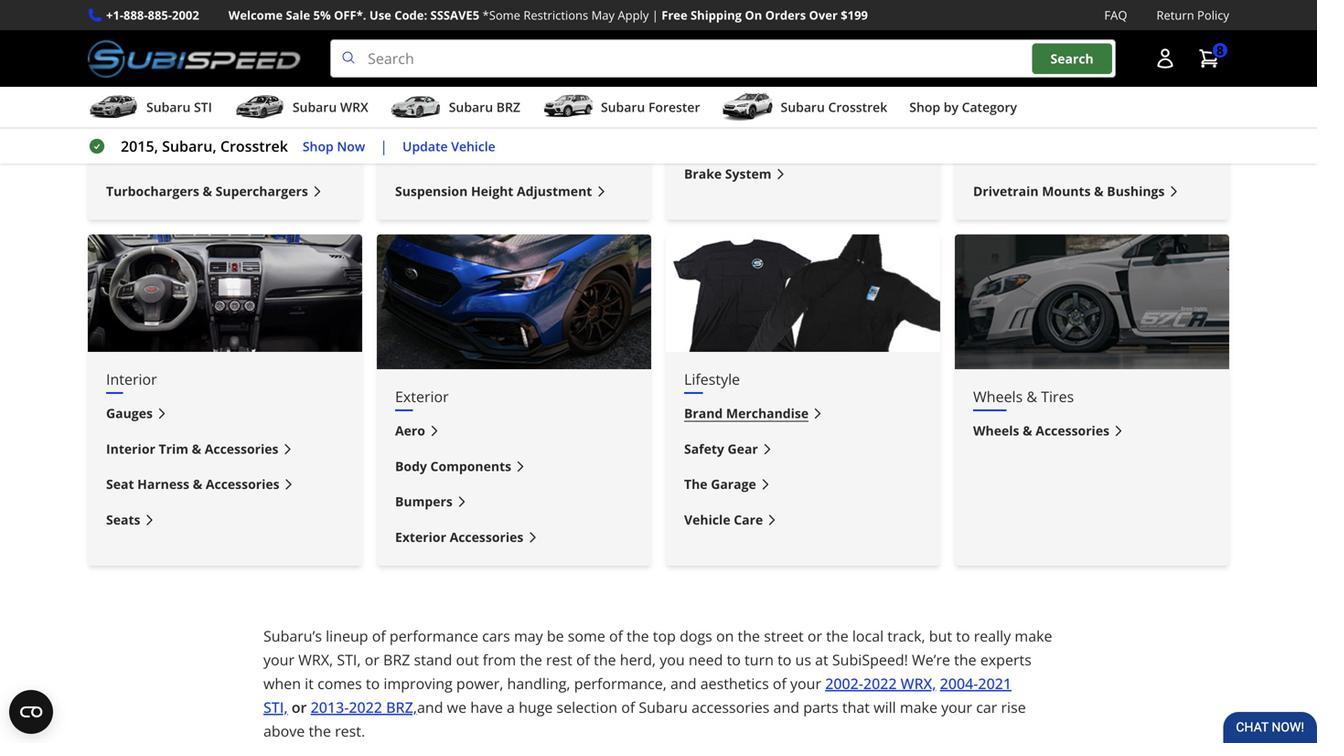 Task type: locate. For each thing, give the bounding box(es) containing it.
vehicle inside button
[[451, 137, 496, 155]]

1 horizontal spatial or
[[365, 651, 380, 670]]

track,
[[888, 627, 925, 647]]

body components link
[[395, 456, 633, 477]]

sti, down lineup
[[337, 651, 361, 670]]

interior down gauges
[[106, 440, 155, 458]]

or down it
[[292, 698, 307, 718]]

subispeed!
[[832, 651, 908, 670]]

search
[[1051, 50, 1094, 67]]

we're
[[912, 651, 951, 670]]

0 horizontal spatial make
[[900, 698, 938, 718]]

car
[[976, 698, 997, 718]]

0 vertical spatial suspension
[[395, 41, 474, 61]]

engine management
[[106, 112, 237, 129]]

drivetrain up axles
[[973, 41, 1041, 61]]

welcome sale 5% off*. use code: sssave5 *some restrictions may apply | free shipping on orders over $199
[[228, 7, 868, 23]]

1 vertical spatial suspension
[[395, 147, 468, 164]]

suspension for suspension
[[395, 41, 474, 61]]

subaru inside and we have a huge selection of subaru accessories and parts that will make your car rise above the rest.
[[639, 698, 688, 718]]

drivetrain
[[973, 41, 1041, 61], [973, 182, 1039, 200]]

suspension for suspension height adjustment
[[395, 182, 468, 200]]

1 engine from the top
[[106, 41, 152, 61]]

1 horizontal spatial your
[[790, 674, 822, 694]]

bushings down differentials link
[[1107, 182, 1165, 200]]

the garage
[[684, 476, 756, 493]]

huge
[[519, 698, 553, 718]]

axles & driveshafts
[[973, 76, 1097, 93]]

accessories
[[1036, 422, 1110, 440], [205, 440, 279, 458], [206, 476, 280, 493], [450, 529, 524, 546]]

2 engine from the top
[[106, 112, 149, 129]]

make inside 'subaru's lineup of performance cars may be some of the top dogs on the street or the local track, but to really make your wrx, sti, or brz stand out from the rest of the herd, you need to turn to us at subispeed! we're the experts when it comes to improving power, handling, performance, and aesthetics of your'
[[1015, 627, 1053, 647]]

drivetrain for drivetrain mounts & bushings
[[973, 182, 1039, 200]]

2 vertical spatial your
[[941, 698, 973, 718]]

1 interior from the top
[[106, 370, 157, 389]]

0 vertical spatial wheels
[[973, 387, 1023, 407]]

and left "we"
[[417, 698, 443, 718]]

update
[[403, 137, 448, 155]]

to up 2013-2022 brz, link
[[366, 674, 380, 694]]

vehicle inside "link"
[[684, 511, 731, 529]]

engine for engine
[[106, 41, 152, 61]]

wheels for wheels & accessories
[[973, 422, 1020, 440]]

to left us
[[778, 651, 792, 670]]

induction
[[128, 147, 190, 164]]

1 horizontal spatial shop
[[910, 98, 941, 116]]

2 wheels from the top
[[973, 422, 1020, 440]]

1 vertical spatial bushings
[[1107, 182, 1165, 200]]

2 horizontal spatial and
[[774, 698, 800, 718]]

accessories down gauges link
[[205, 440, 279, 458]]

0 vertical spatial drivetrain
[[973, 41, 1041, 61]]

vehicle down subaru brz
[[451, 137, 496, 155]]

exterior up the aero
[[395, 387, 449, 407]]

a subaru crosstrek thumbnail image image
[[722, 93, 774, 121]]

0 horizontal spatial 2022
[[349, 698, 382, 718]]

subaru down brake kits link
[[781, 98, 825, 116]]

off*.
[[334, 7, 366, 23]]

1 horizontal spatial crosstrek
[[828, 98, 888, 116]]

4 brake from the top
[[684, 165, 722, 182]]

crosstrek down brake kits link
[[828, 98, 888, 116]]

& right axles
[[1011, 76, 1020, 93]]

1 vertical spatial make
[[900, 698, 938, 718]]

2 interior from the top
[[106, 440, 155, 458]]

& down wheels & tires
[[1023, 422, 1033, 440]]

1 horizontal spatial vehicle
[[684, 511, 731, 529]]

wrx, up it
[[298, 651, 333, 670]]

shop inside dropdown button
[[910, 98, 941, 116]]

brz down chassis bracing link at left
[[497, 98, 521, 116]]

0 vertical spatial wrx,
[[298, 651, 333, 670]]

shop left the "now"
[[303, 137, 334, 155]]

0 horizontal spatial shop
[[303, 137, 334, 155]]

trim
[[159, 440, 188, 458]]

0 horizontal spatial vehicle
[[451, 137, 496, 155]]

0 vertical spatial your
[[263, 651, 295, 670]]

return
[[1157, 7, 1195, 23]]

or down lineup
[[365, 651, 380, 670]]

chassis bracing
[[395, 76, 494, 93]]

forester
[[649, 98, 700, 116]]

drivetrain down 'differentials'
[[973, 182, 1039, 200]]

0 vertical spatial exterior
[[395, 387, 449, 407]]

improving
[[384, 674, 453, 694]]

2004-2021 sti, link
[[263, 674, 1012, 718]]

wheels & accessories image
[[955, 235, 1230, 370]]

or 2013-2022 brz,
[[288, 698, 417, 718]]

& right trim
[[192, 440, 201, 458]]

body
[[395, 458, 427, 475]]

brake left pads
[[684, 94, 722, 112]]

category
[[962, 98, 1017, 116]]

use
[[369, 7, 391, 23]]

1 vertical spatial shop
[[303, 137, 334, 155]]

shop
[[910, 98, 941, 116], [303, 137, 334, 155]]

exhausts
[[106, 76, 164, 93]]

0 vertical spatial make
[[1015, 627, 1053, 647]]

may
[[592, 7, 615, 23]]

exhausts link
[[106, 75, 344, 96]]

brake for brake kits
[[684, 59, 722, 76]]

engine for engine management
[[106, 112, 149, 129]]

performance
[[390, 627, 478, 647]]

2 drivetrain from the top
[[973, 182, 1039, 200]]

exterior image
[[377, 235, 651, 370]]

wrx, down we're
[[901, 674, 936, 694]]

1 vertical spatial sti,
[[263, 698, 288, 718]]

engine up the exhausts at the left of the page
[[106, 41, 152, 61]]

brake down brake rotors
[[684, 165, 722, 182]]

| right the "now"
[[380, 136, 388, 156]]

the down 2013-
[[309, 722, 331, 742]]

2022 up rest.
[[349, 698, 382, 718]]

drivetrain mounts & bushings
[[973, 182, 1165, 200]]

engine
[[106, 41, 152, 61], [106, 112, 149, 129]]

1 vertical spatial exterior
[[395, 529, 446, 546]]

2015, subaru, crosstrek
[[121, 136, 288, 156]]

1 brake from the top
[[684, 59, 722, 76]]

brz up improving on the bottom left
[[383, 651, 410, 670]]

subaru down 'subaru's lineup of performance cars may be some of the top dogs on the street or the local track, but to really make your wrx, sti, or brz stand out from the rest of the herd, you need to turn to us at subispeed! we're the experts when it comes to improving power, handling, performance, and aesthetics of your'
[[639, 698, 688, 718]]

exterior down bumpers on the left of the page
[[395, 529, 446, 546]]

the up 2004-
[[954, 651, 977, 670]]

need
[[689, 651, 723, 670]]

parts
[[803, 698, 839, 718]]

2022
[[864, 674, 897, 694], [349, 698, 382, 718]]

your
[[263, 651, 295, 670], [790, 674, 822, 694], [941, 698, 973, 718]]

1 horizontal spatial |
[[652, 7, 659, 23]]

1 horizontal spatial make
[[1015, 627, 1053, 647]]

subaru left wrx
[[293, 98, 337, 116]]

2 suspension from the top
[[395, 147, 468, 164]]

management
[[152, 112, 237, 129]]

3 brake from the top
[[684, 130, 722, 147]]

your down us
[[790, 674, 822, 694]]

brake left kits
[[684, 59, 722, 76]]

above
[[263, 722, 305, 742]]

0 horizontal spatial crosstrek
[[220, 136, 288, 156]]

2002-2022 wrx,
[[825, 674, 936, 694]]

suspension image
[[377, 0, 651, 23]]

& inside "link"
[[1023, 422, 1033, 440]]

drivetrain for drivetrain
[[973, 41, 1041, 61]]

1 vertical spatial your
[[790, 674, 822, 694]]

accessories
[[692, 698, 770, 718]]

1 vertical spatial or
[[365, 651, 380, 670]]

to
[[956, 627, 970, 647], [727, 651, 741, 670], [778, 651, 792, 670], [366, 674, 380, 694]]

suspension down update
[[395, 182, 468, 200]]

2 exterior from the top
[[395, 529, 446, 546]]

1 horizontal spatial 2022
[[864, 674, 897, 694]]

wheels inside "link"
[[973, 422, 1020, 440]]

suspension for suspension bushings
[[395, 147, 468, 164]]

shop left by on the right of the page
[[910, 98, 941, 116]]

1 vertical spatial engine
[[106, 112, 149, 129]]

kits
[[725, 59, 750, 76]]

a subaru brz thumbnail image image
[[390, 93, 442, 121]]

brake system link
[[684, 164, 922, 185]]

selection
[[557, 698, 618, 718]]

subaru for subaru brz
[[449, 98, 493, 116]]

2 brake from the top
[[684, 94, 722, 112]]

1 vertical spatial interior
[[106, 440, 155, 458]]

1 horizontal spatial wrx,
[[901, 674, 936, 694]]

brake for brake pads
[[684, 94, 722, 112]]

search button
[[1032, 43, 1112, 74]]

0 horizontal spatial bushings
[[471, 147, 529, 164]]

| left "free"
[[652, 7, 659, 23]]

0 vertical spatial brz
[[497, 98, 521, 116]]

system
[[725, 165, 772, 182]]

0 horizontal spatial |
[[380, 136, 388, 156]]

and left parts
[[774, 698, 800, 718]]

seats
[[106, 511, 140, 529]]

2 horizontal spatial or
[[808, 627, 823, 647]]

a subaru forester thumbnail image image
[[542, 93, 594, 121]]

0 vertical spatial shop
[[910, 98, 941, 116]]

0 vertical spatial engine
[[106, 41, 152, 61]]

1 vertical spatial wheels
[[973, 422, 1020, 440]]

1 horizontal spatial bushings
[[1107, 182, 1165, 200]]

bushings up suspension height adjustment
[[471, 147, 529, 164]]

your up when
[[263, 651, 295, 670]]

0 vertical spatial interior
[[106, 370, 157, 389]]

1 horizontal spatial and
[[671, 674, 697, 694]]

2022 up will
[[864, 674, 897, 694]]

seat
[[106, 476, 134, 493]]

2 vertical spatial suspension
[[395, 182, 468, 200]]

885-
[[148, 7, 172, 23]]

exterior for exterior accessories
[[395, 529, 446, 546]]

& down air induction link
[[203, 182, 212, 200]]

0 vertical spatial sti,
[[337, 651, 361, 670]]

0 horizontal spatial or
[[292, 698, 307, 718]]

0 vertical spatial 2022
[[864, 674, 897, 694]]

3 suspension from the top
[[395, 182, 468, 200]]

the right on
[[738, 627, 760, 647]]

safety gear link
[[684, 439, 922, 460]]

engine up 2015,
[[106, 112, 149, 129]]

brake kits link
[[684, 57, 922, 78]]

0 horizontal spatial your
[[263, 651, 295, 670]]

subaru down bracing
[[449, 98, 493, 116]]

us
[[796, 651, 811, 670]]

of down performance,
[[621, 698, 635, 718]]

subaru's lineup of performance cars may be some of the top dogs on the street or the local track, but to really make your wrx, sti, or brz stand out from the rest of the herd, you need to turn to us at subispeed! we're the experts when it comes to improving power, handling, performance, and aesthetics of your
[[263, 627, 1053, 694]]

1 horizontal spatial brz
[[497, 98, 521, 116]]

subaru left sti
[[146, 98, 191, 116]]

subaru left forester
[[601, 98, 645, 116]]

1 vertical spatial vehicle
[[684, 511, 731, 529]]

brz
[[497, 98, 521, 116], [383, 651, 410, 670]]

0 vertical spatial crosstrek
[[828, 98, 888, 116]]

subaru for subaru crosstrek
[[781, 98, 825, 116]]

1 suspension from the top
[[395, 41, 474, 61]]

8
[[1217, 42, 1224, 59]]

accessories down bumpers link in the left bottom of the page
[[450, 529, 524, 546]]

drivetrain image
[[955, 0, 1230, 23]]

1 wheels from the top
[[973, 387, 1023, 407]]

aero
[[395, 422, 425, 440]]

crosstrek down engine management link
[[220, 136, 288, 156]]

interior for interior trim & accessories
[[106, 440, 155, 458]]

update vehicle button
[[403, 136, 496, 157]]

0 horizontal spatial brz
[[383, 651, 410, 670]]

or up at
[[808, 627, 823, 647]]

the
[[627, 627, 649, 647], [738, 627, 760, 647], [826, 627, 849, 647], [520, 651, 542, 670], [594, 651, 616, 670], [954, 651, 977, 670], [309, 722, 331, 742]]

gauges link
[[106, 404, 344, 424]]

now
[[337, 137, 365, 155]]

a subaru wrx thumbnail image image
[[234, 93, 285, 121]]

out
[[456, 651, 479, 670]]

engine image
[[88, 0, 362, 23]]

0 horizontal spatial wrx,
[[298, 651, 333, 670]]

and we have a huge selection of subaru accessories and parts that will make your car rise above the rest.
[[263, 698, 1026, 742]]

suspension down steering on the left top
[[395, 147, 468, 164]]

sti, down when
[[263, 698, 288, 718]]

0 vertical spatial vehicle
[[451, 137, 496, 155]]

body components
[[395, 458, 512, 475]]

interior image
[[88, 235, 362, 352]]

1 vertical spatial |
[[380, 136, 388, 156]]

1 horizontal spatial sti,
[[337, 651, 361, 670]]

your down 2004-
[[941, 698, 973, 718]]

the inside and we have a huge selection of subaru accessories and parts that will make your car rise above the rest.
[[309, 722, 331, 742]]

2 horizontal spatial your
[[941, 698, 973, 718]]

search input field
[[330, 39, 1116, 78]]

gauges
[[106, 405, 153, 422]]

make right will
[[900, 698, 938, 718]]

aero link
[[395, 421, 633, 442]]

may
[[514, 627, 543, 647]]

pads
[[725, 94, 756, 112]]

brz inside dropdown button
[[497, 98, 521, 116]]

and down you
[[671, 674, 697, 694]]

0 horizontal spatial sti,
[[263, 698, 288, 718]]

subaru
[[146, 98, 191, 116], [293, 98, 337, 116], [449, 98, 493, 116], [601, 98, 645, 116], [781, 98, 825, 116], [639, 698, 688, 718]]

wheels up wheels & accessories
[[973, 387, 1023, 407]]

and
[[671, 674, 697, 694], [417, 698, 443, 718], [774, 698, 800, 718]]

make up experts
[[1015, 627, 1053, 647]]

interior trim & accessories link
[[106, 439, 344, 460]]

accessories down tires
[[1036, 422, 1110, 440]]

suspension up chassis bracing
[[395, 41, 474, 61]]

interior up gauges
[[106, 370, 157, 389]]

1 drivetrain from the top
[[973, 41, 1041, 61]]

1 exterior from the top
[[395, 387, 449, 407]]

wheels down wheels & tires
[[973, 422, 1020, 440]]

vehicle down the the
[[684, 511, 731, 529]]

2015,
[[121, 136, 158, 156]]

subaru wrx
[[293, 98, 368, 116]]

shop for shop now
[[303, 137, 334, 155]]

interior
[[106, 370, 157, 389], [106, 440, 155, 458]]

top
[[653, 627, 676, 647]]

subaru inside "dropdown button"
[[146, 98, 191, 116]]

1 vertical spatial brz
[[383, 651, 410, 670]]

to right but
[[956, 627, 970, 647]]

1 vertical spatial drivetrain
[[973, 182, 1039, 200]]

brake down brake pads
[[684, 130, 722, 147]]

subaru crosstrek button
[[722, 91, 888, 127]]



Task type: vqa. For each thing, say whether or not it's contained in the screenshot.
Average Product Rating Dropdown Button
no



Task type: describe. For each thing, give the bounding box(es) containing it.
air
[[106, 147, 125, 164]]

chassis
[[395, 76, 443, 93]]

lifestyle image
[[666, 235, 940, 352]]

drivetrain mounts & bushings link
[[973, 181, 1211, 202]]

it
[[305, 674, 314, 694]]

turbochargers & superchargers
[[106, 182, 308, 200]]

brake kits
[[684, 59, 750, 76]]

subispeed logo image
[[88, 39, 301, 78]]

of right some
[[609, 627, 623, 647]]

brz inside 'subaru's lineup of performance cars may be some of the top dogs on the street or the local track, but to really make your wrx, sti, or brz stand out from the rest of the herd, you need to turn to us at subispeed! we're the experts when it comes to improving power, handling, performance, and aesthetics of your'
[[383, 651, 410, 670]]

brakes
[[684, 24, 731, 43]]

herd,
[[620, 651, 656, 670]]

you
[[660, 651, 685, 670]]

height
[[471, 182, 514, 200]]

subaru for subaru sti
[[146, 98, 191, 116]]

2 vertical spatial or
[[292, 698, 307, 718]]

brand
[[684, 405, 723, 422]]

wheels & tires
[[973, 387, 1074, 407]]

your inside and we have a huge selection of subaru accessories and parts that will make your car rise above the rest.
[[941, 698, 973, 718]]

superchargers
[[216, 182, 308, 200]]

open widget image
[[9, 691, 53, 735]]

subaru sti
[[146, 98, 212, 116]]

of right rest
[[576, 651, 590, 670]]

the up herd,
[[627, 627, 649, 647]]

button image
[[1155, 48, 1177, 70]]

brake pads
[[684, 94, 756, 112]]

lineup
[[326, 627, 368, 647]]

& right harness
[[193, 476, 202, 493]]

of down the 'turn'
[[773, 674, 787, 694]]

of inside and we have a huge selection of subaru accessories and parts that will make your car rise above the rest.
[[621, 698, 635, 718]]

merchandise
[[726, 405, 809, 422]]

0 vertical spatial |
[[652, 7, 659, 23]]

subaru,
[[162, 136, 217, 156]]

power,
[[456, 674, 504, 694]]

air induction
[[106, 147, 190, 164]]

the up performance,
[[594, 651, 616, 670]]

policy
[[1198, 7, 1230, 23]]

1 vertical spatial 2022
[[349, 698, 382, 718]]

subaru wrx button
[[234, 91, 368, 127]]

rest
[[546, 651, 573, 670]]

sti, inside 'subaru's lineup of performance cars may be some of the top dogs on the street or the local track, but to really make your wrx, sti, or brz stand out from the rest of the herd, you need to turn to us at subispeed! we're the experts when it comes to improving power, handling, performance, and aesthetics of your'
[[337, 651, 361, 670]]

but
[[929, 627, 952, 647]]

$199
[[841, 7, 868, 23]]

& right mounts on the right top of page
[[1094, 182, 1104, 200]]

0 vertical spatial bushings
[[471, 147, 529, 164]]

0 vertical spatial or
[[808, 627, 823, 647]]

welcome
[[228, 7, 283, 23]]

garage
[[711, 476, 756, 493]]

rise
[[1001, 698, 1026, 718]]

exterior for exterior
[[395, 387, 449, 407]]

street
[[764, 627, 804, 647]]

some
[[568, 627, 605, 647]]

adjustment
[[517, 182, 592, 200]]

vehicle care
[[684, 511, 763, 529]]

exterior accessories
[[395, 529, 524, 546]]

make inside and we have a huge selection of subaru accessories and parts that will make your car rise above the rest.
[[900, 698, 938, 718]]

tires
[[1041, 387, 1074, 407]]

sti, inside 2004-2021 sti,
[[263, 698, 288, 718]]

harness
[[137, 476, 189, 493]]

performance,
[[574, 674, 667, 694]]

brake for brake rotors
[[684, 130, 722, 147]]

code:
[[394, 7, 427, 23]]

have
[[470, 698, 503, 718]]

of right lineup
[[372, 627, 386, 647]]

brake for brake system
[[684, 165, 722, 182]]

0 horizontal spatial and
[[417, 698, 443, 718]]

shop now
[[303, 137, 365, 155]]

the up at
[[826, 627, 849, 647]]

and inside 'subaru's lineup of performance cars may be some of the top dogs on the street or the local track, but to really make your wrx, sti, or brz stand out from the rest of the herd, you need to turn to us at subispeed! we're the experts when it comes to improving power, handling, performance, and aesthetics of your'
[[671, 674, 697, 694]]

faq link
[[1105, 5, 1128, 25]]

subaru's
[[263, 627, 322, 647]]

aesthetics
[[700, 674, 769, 694]]

*some
[[483, 7, 521, 23]]

over
[[809, 7, 838, 23]]

rest.
[[335, 722, 365, 742]]

wrx, inside 'subaru's lineup of performance cars may be some of the top dogs on the street or the local track, but to really make your wrx, sti, or brz stand out from the rest of the herd, you need to turn to us at subispeed! we're the experts when it comes to improving power, handling, performance, and aesthetics of your'
[[298, 651, 333, 670]]

gear
[[728, 440, 758, 458]]

interior for interior
[[106, 370, 157, 389]]

experts
[[981, 651, 1032, 670]]

differentials link
[[973, 146, 1211, 166]]

interior trim & accessories
[[106, 440, 279, 458]]

on
[[745, 7, 762, 23]]

to up aesthetics
[[727, 651, 741, 670]]

seat harness & accessories link
[[106, 475, 344, 495]]

+1-888-885-2002
[[106, 7, 199, 23]]

shipping
[[691, 7, 742, 23]]

engine management link
[[106, 110, 344, 131]]

bracing
[[446, 76, 494, 93]]

2004-
[[940, 674, 978, 694]]

& left tires
[[1027, 387, 1037, 407]]

restrictions
[[524, 7, 588, 23]]

crosstrek inside the subaru crosstrek dropdown button
[[828, 98, 888, 116]]

subaru for subaru wrx
[[293, 98, 337, 116]]

seat harness & accessories
[[106, 476, 280, 493]]

clutches
[[973, 112, 1028, 129]]

return policy
[[1157, 7, 1230, 23]]

shop for shop by category
[[910, 98, 941, 116]]

clutches link
[[973, 110, 1211, 131]]

sssave5
[[430, 7, 480, 23]]

comes
[[318, 674, 362, 694]]

2002-
[[825, 674, 864, 694]]

the down may
[[520, 651, 542, 670]]

shop now link
[[303, 136, 365, 157]]

brand merchandise link
[[684, 404, 922, 424]]

1 vertical spatial crosstrek
[[220, 136, 288, 156]]

shop by category
[[910, 98, 1017, 116]]

accessories inside "link"
[[1036, 422, 1110, 440]]

turbochargers & superchargers link
[[106, 181, 344, 202]]

suspension height adjustment
[[395, 182, 592, 200]]

subaru for subaru forester
[[601, 98, 645, 116]]

2013-2022 brz, link
[[311, 698, 417, 718]]

+1-
[[106, 7, 124, 23]]

wheels for wheels & tires
[[973, 387, 1023, 407]]

a subaru sti thumbnail image image
[[88, 93, 139, 121]]

vehicle care link
[[684, 510, 922, 531]]

suspension height adjustment link
[[395, 181, 633, 202]]

accessories down interior trim & accessories link
[[206, 476, 280, 493]]

1 vertical spatial wrx,
[[901, 674, 936, 694]]

shop by category button
[[910, 91, 1017, 127]]

update vehicle
[[403, 137, 496, 155]]

be
[[547, 627, 564, 647]]

safety
[[684, 440, 724, 458]]

local
[[853, 627, 884, 647]]

brake system
[[684, 165, 772, 182]]

seats link
[[106, 510, 344, 531]]

return policy link
[[1157, 5, 1230, 25]]

8 button
[[1189, 40, 1230, 77]]

handling,
[[507, 674, 570, 694]]



